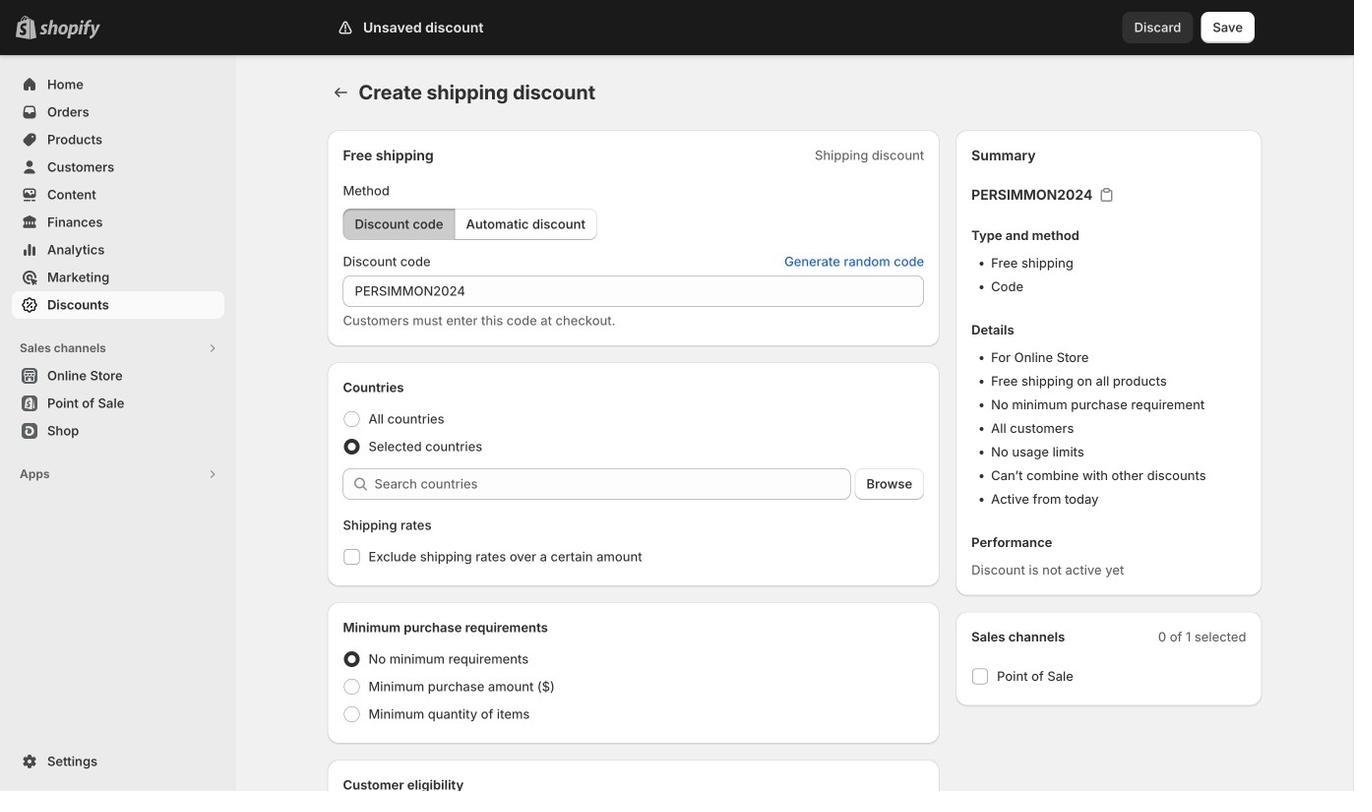 Task type: describe. For each thing, give the bounding box(es) containing it.
Search countries text field
[[375, 469, 851, 500]]



Task type: vqa. For each thing, say whether or not it's contained in the screenshot.
text box
yes



Task type: locate. For each thing, give the bounding box(es) containing it.
shopify image
[[39, 19, 100, 39]]

None text field
[[343, 276, 925, 307]]



